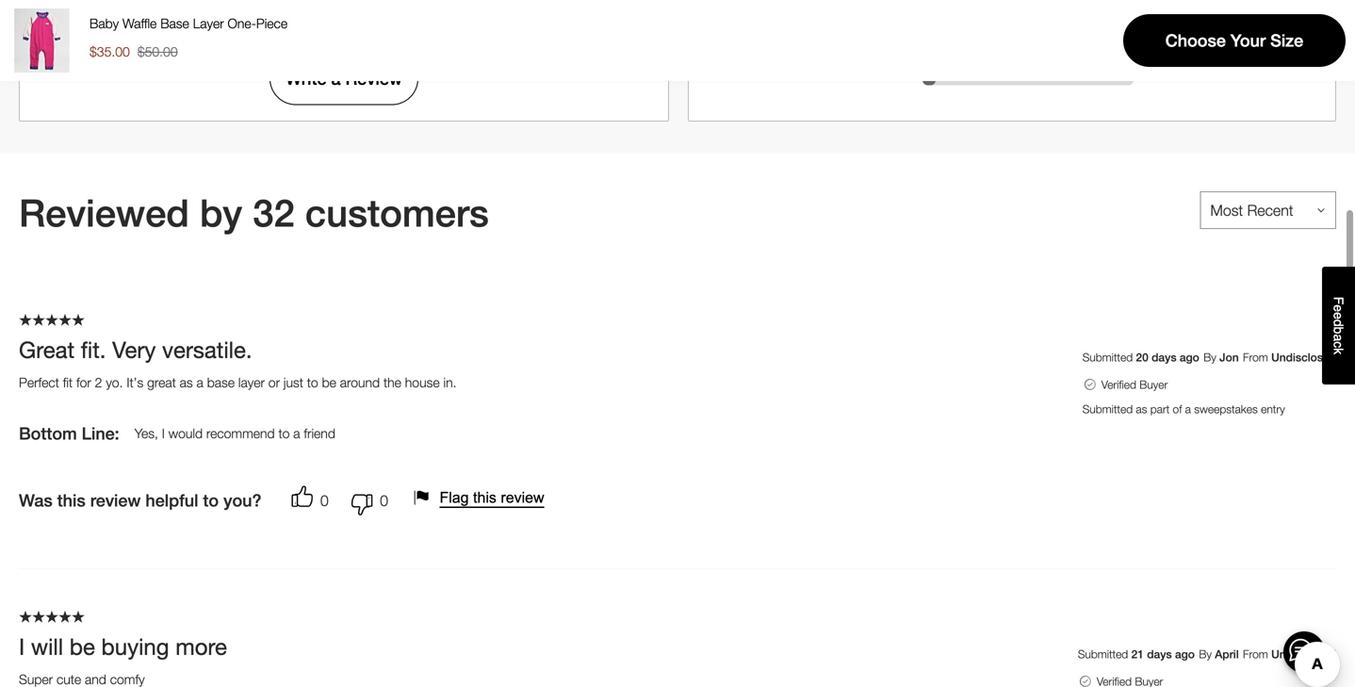 Task type: vqa. For each thing, say whether or not it's contained in the screenshot.
"neck"
no



Task type: describe. For each thing, give the bounding box(es) containing it.
0 for first 0 button from the right
[[380, 492, 389, 510]]

1 horizontal spatial 2
[[1143, 68, 1150, 84]]

recommend
[[206, 426, 275, 441]]

submitted for submitted 21 days ago by april from undisclosed
[[1079, 648, 1129, 661]]

will
[[31, 633, 63, 660]]

write a review button
[[270, 52, 419, 105]]

submitted 20 days ago by jon from undisclosed
[[1083, 351, 1337, 364]]

1 0 button from the left
[[292, 482, 336, 520]]

was this review helpful to you?
[[19, 491, 262, 511]]

verified
[[1102, 378, 1137, 391]]

0 vertical spatial to
[[307, 375, 318, 391]]

b
[[1332, 327, 1347, 334]]

submitted for submitted as part of a sweepstakes entry
[[1083, 403, 1133, 416]]

was
[[19, 491, 52, 511]]

from for april
[[1244, 648, 1269, 661]]

a left the base
[[197, 375, 203, 391]]

flag
[[440, 489, 469, 506]]

2 e from the top
[[1332, 312, 1347, 320]]

more
[[176, 633, 227, 660]]

you?
[[224, 491, 262, 511]]

or
[[269, 375, 280, 391]]

reviewed
[[19, 191, 189, 235]]

0 horizontal spatial i
[[19, 633, 25, 660]]

undisclosed for submitted 20 days ago by jon from undisclosed
[[1272, 351, 1337, 364]]

submitted as part of a sweepstakes entry
[[1083, 403, 1286, 416]]

yes, i would recommend to a friend
[[135, 426, 336, 441]]

0 horizontal spatial as
[[180, 375, 193, 391]]

very
[[112, 336, 156, 363]]

ago for april
[[1176, 648, 1195, 661]]

layer
[[238, 375, 265, 391]]

one-
[[228, 16, 256, 31]]

yo.
[[106, 375, 123, 391]]

f
[[1332, 297, 1347, 305]]

would
[[169, 426, 203, 441]]

$50.00
[[137, 44, 178, 59]]

20
[[1137, 351, 1149, 364]]

customers
[[305, 191, 489, 235]]

1 vertical spatial be
[[70, 633, 95, 660]]

choose your size
[[1166, 31, 1304, 50]]

by for jon
[[1204, 351, 1217, 364]]

fit.
[[81, 336, 106, 363]]

bottom
[[19, 424, 77, 444]]

1
[[875, 68, 882, 84]]

0 vertical spatial i
[[162, 426, 165, 441]]

waffle
[[123, 16, 157, 31]]

submitted 21 days ago by april from undisclosed
[[1079, 648, 1337, 661]]

undisclosed for submitted 21 days ago by april from undisclosed
[[1272, 648, 1337, 661]]

house
[[405, 375, 440, 391]]

layer
[[193, 16, 224, 31]]

size
[[1271, 31, 1304, 50]]

k
[[1332, 348, 1347, 355]]

1 stars
[[875, 68, 916, 84]]

submitted for submitted 20 days ago by jon from undisclosed
[[1083, 351, 1133, 364]]

yes,
[[135, 426, 158, 441]]

it's
[[127, 375, 144, 391]]

around
[[340, 375, 380, 391]]

1 e from the top
[[1332, 305, 1347, 312]]

the
[[384, 375, 402, 391]]

by for april
[[1200, 648, 1212, 661]]

this for was
[[57, 491, 86, 511]]

a left friend
[[293, 426, 300, 441]]

flag this review
[[440, 489, 545, 506]]

entry
[[1262, 403, 1286, 416]]

1 horizontal spatial be
[[322, 375, 337, 391]]

great
[[19, 336, 75, 363]]



Task type: locate. For each thing, give the bounding box(es) containing it.
i left the will
[[19, 633, 25, 660]]

0 button left flag
[[336, 482, 396, 520]]

base
[[160, 16, 189, 31]]

0 horizontal spatial 2
[[95, 375, 102, 391]]

1 vertical spatial by
[[1200, 648, 1212, 661]]

a
[[331, 69, 341, 88], [1332, 334, 1347, 342], [197, 375, 203, 391], [1186, 403, 1192, 416], [293, 426, 300, 441]]

a right the write
[[331, 69, 341, 88]]

as right great
[[180, 375, 193, 391]]

1 vertical spatial 2
[[95, 375, 102, 391]]

1 horizontal spatial to
[[279, 426, 290, 441]]

by left "april"
[[1200, 648, 1212, 661]]

this for flag
[[473, 489, 497, 506]]

write a review
[[286, 69, 402, 88]]

undisclosed
[[1272, 351, 1337, 364], [1272, 648, 1337, 661]]

a inside write a review button
[[331, 69, 341, 88]]

baby waffle base layer one-piece
[[90, 16, 288, 31]]

1 vertical spatial ago
[[1176, 648, 1195, 661]]

0 vertical spatial 2
[[1143, 68, 1150, 84]]

undisclosed right "april"
[[1272, 648, 1337, 661]]

0 vertical spatial undisclosed
[[1272, 351, 1337, 364]]

to for a
[[279, 426, 290, 441]]

review
[[501, 489, 545, 506], [90, 491, 141, 511]]

to right just
[[307, 375, 318, 391]]

from for jon
[[1244, 351, 1269, 364]]

by left jon
[[1204, 351, 1217, 364]]

a inside f e e d b a c k button
[[1332, 334, 1347, 342]]

1 horizontal spatial this
[[473, 489, 497, 506]]

by
[[1204, 351, 1217, 364], [1200, 648, 1212, 661]]

perfect
[[19, 375, 59, 391]]

32
[[253, 191, 295, 235]]

2 vertical spatial to
[[203, 491, 219, 511]]

buyer
[[1140, 378, 1168, 391]]

your
[[1231, 31, 1266, 50]]

1 0 from the left
[[320, 492, 329, 510]]

0 horizontal spatial 0
[[320, 492, 329, 510]]

1 horizontal spatial 0
[[380, 492, 389, 510]]

0 button
[[292, 482, 336, 520], [336, 482, 396, 520]]

0 vertical spatial by
[[1204, 351, 1217, 364]]

0
[[320, 492, 329, 510], [380, 492, 389, 510]]

$35.00
[[90, 44, 130, 59]]

2 0 button from the left
[[336, 482, 396, 520]]

e up b
[[1332, 312, 1347, 320]]

this right was
[[57, 491, 86, 511]]

0 vertical spatial as
[[180, 375, 193, 391]]

ago
[[1180, 351, 1200, 364], [1176, 648, 1195, 661]]

2 undisclosed from the top
[[1272, 648, 1337, 661]]

1 vertical spatial from
[[1244, 648, 1269, 661]]

0 horizontal spatial to
[[203, 491, 219, 511]]

to
[[307, 375, 318, 391], [279, 426, 290, 441], [203, 491, 219, 511]]

fit
[[63, 375, 73, 391]]

jon
[[1220, 351, 1240, 364]]

i right yes,
[[162, 426, 165, 441]]

be left 'around'
[[322, 375, 337, 391]]

for
[[76, 375, 91, 391]]

https://images.thenorthface.com/is/image/thenorthface/nf0a7wwk_wug_hero?$color swatch$ image
[[9, 8, 74, 73]]

0 horizontal spatial be
[[70, 633, 95, 660]]

1 vertical spatial submitted
[[1083, 403, 1133, 416]]

ago left "april"
[[1176, 648, 1195, 661]]

baby
[[90, 16, 119, 31]]

0 down friend
[[320, 492, 329, 510]]

1 vertical spatial to
[[279, 426, 290, 441]]

perfect fit for 2 yo. it's great as a base layer or just to be around the house in.
[[19, 375, 457, 391]]

0 button down friend
[[292, 482, 336, 520]]

to for you?
[[203, 491, 219, 511]]

april
[[1216, 648, 1240, 661]]

submitted
[[1083, 351, 1133, 364], [1083, 403, 1133, 416], [1079, 648, 1129, 661]]

days right the 20
[[1152, 351, 1177, 364]]

a right "of"
[[1186, 403, 1192, 416]]

review left helpful
[[90, 491, 141, 511]]

as
[[180, 375, 193, 391], [1137, 403, 1148, 416]]

to left "you?" at bottom left
[[203, 491, 219, 511]]

submitted left 21
[[1079, 648, 1129, 661]]

1 vertical spatial as
[[1137, 403, 1148, 416]]

days for 20
[[1152, 351, 1177, 364]]

line:
[[82, 424, 119, 444]]

submitted up verified
[[1083, 351, 1133, 364]]

days right 21
[[1148, 648, 1173, 661]]

2 horizontal spatial to
[[307, 375, 318, 391]]

buying
[[101, 633, 169, 660]]

days
[[1152, 351, 1177, 364], [1148, 648, 1173, 661]]

e up d
[[1332, 305, 1347, 312]]

reviewed by 32 customers
[[19, 191, 489, 235]]

just
[[284, 375, 303, 391]]

choose
[[1166, 31, 1227, 50]]

friend
[[304, 426, 336, 441]]

review for was
[[90, 491, 141, 511]]

great
[[147, 375, 176, 391]]

0 for second 0 button from right
[[320, 492, 329, 510]]

0 vertical spatial from
[[1244, 351, 1269, 364]]

helpful
[[146, 491, 198, 511]]

review
[[346, 69, 402, 88]]

0 horizontal spatial review
[[90, 491, 141, 511]]

i
[[162, 426, 165, 441], [19, 633, 25, 660]]

this
[[473, 489, 497, 506], [57, 491, 86, 511]]

choose your size button
[[1124, 14, 1346, 67]]

review right flag
[[501, 489, 545, 506]]

2
[[1143, 68, 1150, 84], [95, 375, 102, 391]]

by
[[200, 191, 242, 235]]

review for flag
[[501, 489, 545, 506]]

2 from from the top
[[1244, 648, 1269, 661]]

1 undisclosed from the top
[[1272, 351, 1337, 364]]

of
[[1173, 403, 1183, 416]]

d
[[1332, 320, 1347, 327]]

review inside "button"
[[501, 489, 545, 506]]

1 vertical spatial days
[[1148, 648, 1173, 661]]

1 horizontal spatial as
[[1137, 403, 1148, 416]]

1 horizontal spatial i
[[162, 426, 165, 441]]

0 vertical spatial ago
[[1180, 351, 1200, 364]]

versatile.
[[162, 336, 252, 363]]

stars
[[886, 68, 916, 84]]

days for 21
[[1148, 648, 1173, 661]]

sweepstakes
[[1195, 403, 1259, 416]]

f e e d b a c k
[[1332, 297, 1347, 355]]

from right jon
[[1244, 351, 1269, 364]]

2 0 from the left
[[380, 492, 389, 510]]

a up k
[[1332, 334, 1347, 342]]

undisclosed down "c"
[[1272, 351, 1337, 364]]

this right flag
[[473, 489, 497, 506]]

0 horizontal spatial this
[[57, 491, 86, 511]]

be right the will
[[70, 633, 95, 660]]

0 left flag
[[380, 492, 389, 510]]

bottom line:
[[19, 424, 119, 444]]

this inside "button"
[[473, 489, 497, 506]]

e
[[1332, 305, 1347, 312], [1332, 312, 1347, 320]]

ago left jon
[[1180, 351, 1200, 364]]

submitted down verified
[[1083, 403, 1133, 416]]

be
[[322, 375, 337, 391], [70, 633, 95, 660]]

0 vertical spatial be
[[322, 375, 337, 391]]

0 vertical spatial submitted
[[1083, 351, 1133, 364]]

21
[[1132, 648, 1145, 661]]

c
[[1332, 342, 1347, 348]]

from right "april"
[[1244, 648, 1269, 661]]

ago for jon
[[1180, 351, 1200, 364]]

part
[[1151, 403, 1170, 416]]

verified buyer
[[1102, 378, 1168, 391]]

piece
[[256, 16, 288, 31]]

base
[[207, 375, 235, 391]]

f e e d b a c k button
[[1323, 267, 1356, 385]]

great fit. very versatile.
[[19, 336, 252, 363]]

1 from from the top
[[1244, 351, 1269, 364]]

from
[[1244, 351, 1269, 364], [1244, 648, 1269, 661]]

write
[[286, 69, 327, 88]]

i will be buying more
[[19, 633, 227, 660]]

0 vertical spatial days
[[1152, 351, 1177, 364]]

1 vertical spatial i
[[19, 633, 25, 660]]

to left friend
[[279, 426, 290, 441]]

1 vertical spatial undisclosed
[[1272, 648, 1337, 661]]

flag this review button
[[411, 487, 552, 509]]

2 vertical spatial submitted
[[1079, 648, 1129, 661]]

1 horizontal spatial review
[[501, 489, 545, 506]]

as left part
[[1137, 403, 1148, 416]]

in.
[[444, 375, 457, 391]]



